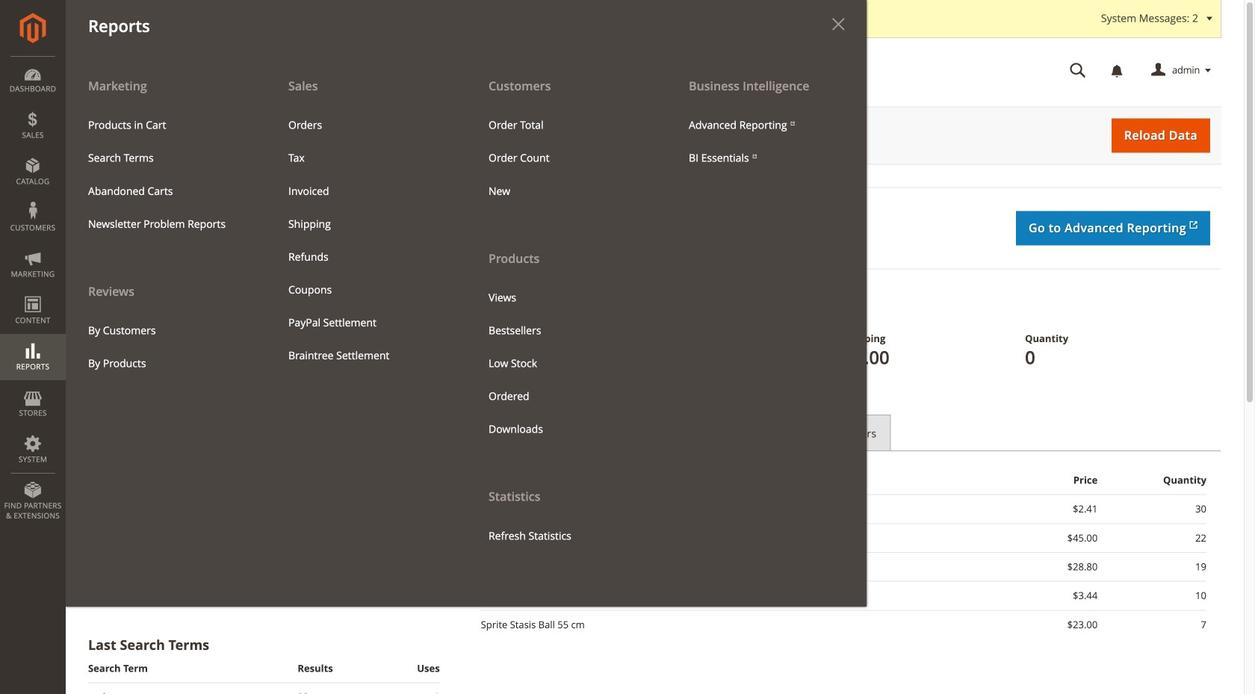 Task type: vqa. For each thing, say whether or not it's contained in the screenshot.
"From" text box
no



Task type: locate. For each thing, give the bounding box(es) containing it.
magento admin panel image
[[20, 13, 46, 43]]

menu bar
[[0, 0, 867, 607]]

menu
[[66, 69, 867, 607], [66, 69, 266, 380], [466, 69, 666, 553], [77, 109, 255, 240], [277, 109, 455, 372], [477, 109, 655, 208], [678, 109, 855, 175], [477, 281, 655, 446], [77, 314, 255, 380]]



